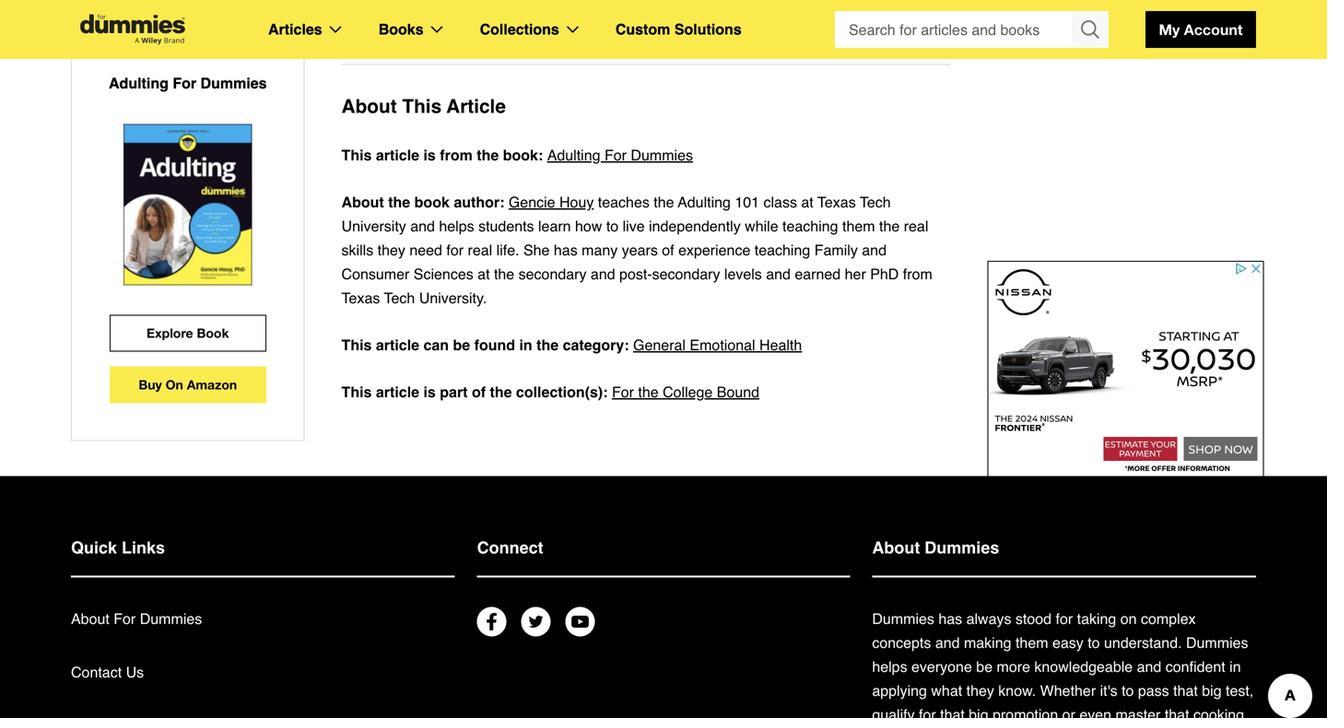 Task type: vqa. For each thing, say whether or not it's contained in the screenshot.


Task type: describe. For each thing, give the bounding box(es) containing it.
is for part
[[424, 383, 436, 401]]

my
[[1159, 21, 1180, 38]]

0 vertical spatial adulting
[[109, 75, 169, 92]]

health
[[760, 336, 802, 354]]

for inside teaches the adulting 101 class at texas tech university and helps students learn how to live independently while teaching them the real skills they need for real life. she has many years of experience teaching family and consumer sciences at the secondary and post-secondary levels and earned her phd from texas tech university.
[[447, 242, 464, 259]]

1 vertical spatial teaching
[[755, 242, 811, 259]]

need
[[410, 242, 442, 259]]

on
[[166, 377, 183, 392]]

always
[[967, 610, 1012, 627]]

about for about the book author:
[[342, 194, 384, 211]]

stood
[[1016, 610, 1052, 627]]

has inside dummies has always stood for taking on complex concepts and making them easy to understand. dummies helps everyone be more knowledgeable and confident in applying what they know. whether it's to pass that big test, qualify for that big promotion or even master that coo
[[939, 610, 963, 627]]

open article categories image
[[330, 26, 342, 33]]

adulting for dummies link
[[547, 143, 693, 167]]

while
[[745, 218, 779, 235]]

adulting for dummies
[[109, 75, 267, 92]]

from inside teaches the adulting 101 class at texas tech university and helps students learn how to live independently while teaching them the real skills they need for real life. she has many years of experience teaching family and consumer sciences at the secondary and post-secondary levels and earned her phd from texas tech university.
[[903, 265, 933, 283]]

be inside dummies has always stood for taking on complex concepts and making them easy to understand. dummies helps everyone be more knowledgeable and confident in applying what they know. whether it's to pass that big test, qualify for that big promotion or even master that coo
[[977, 658, 993, 675]]

article for from
[[376, 147, 420, 164]]

0 horizontal spatial real
[[468, 242, 492, 259]]

gencie
[[509, 194, 556, 211]]

quick links
[[71, 538, 165, 557]]

houy
[[560, 194, 594, 211]]

this for this article is part of the collection(s): for the college bound
[[342, 383, 372, 401]]

amazon
[[187, 377, 237, 392]]

book
[[415, 194, 450, 211]]

life.
[[497, 242, 520, 259]]

that down pass
[[1165, 706, 1190, 718]]

that down the confident
[[1174, 682, 1198, 699]]

qualify
[[872, 706, 915, 718]]

them inside teaches the adulting 101 class at texas tech university and helps students learn how to live independently while teaching them the real skills they need for real life. she has many years of experience teaching family and consumer sciences at the secondary and post-secondary levels and earned her phd from texas tech university.
[[843, 218, 875, 235]]

how
[[575, 218, 602, 235]]

on
[[1121, 610, 1137, 627]]

or
[[1063, 706, 1076, 718]]

making
[[964, 634, 1012, 651]]

1 horizontal spatial real
[[904, 218, 929, 235]]

collection(s):
[[516, 383, 608, 401]]

teaches
[[598, 194, 650, 211]]

and up pass
[[1137, 658, 1162, 675]]

for the college bound link
[[612, 380, 760, 404]]

more
[[997, 658, 1031, 675]]

1 vertical spatial at
[[478, 265, 490, 283]]

class
[[764, 194, 797, 211]]

this article is from the book: adulting for dummies
[[342, 147, 693, 164]]

of inside teaches the adulting 101 class at texas tech university and helps students learn how to live independently while teaching them the real skills they need for real life. she has many years of experience teaching family and consumer sciences at the secondary and post-secondary levels and earned her phd from texas tech university.
[[662, 242, 675, 259]]

category:
[[563, 336, 629, 354]]

emotional
[[690, 336, 756, 354]]

them inside dummies has always stood for taking on complex concepts and making them easy to understand. dummies helps everyone be more knowledgeable and confident in applying what they know. whether it's to pass that big test, qualify for that big promotion or even master that coo
[[1016, 634, 1049, 651]]

collections
[[480, 21, 559, 38]]

book
[[197, 325, 229, 341]]

test,
[[1226, 682, 1254, 699]]

about for dummies
[[71, 610, 202, 627]]

and down many
[[591, 265, 616, 283]]

0 vertical spatial in
[[519, 336, 533, 354]]

explore book
[[147, 325, 229, 341]]

bound
[[717, 383, 760, 401]]

1 vertical spatial for
[[1056, 610, 1073, 627]]

2 vertical spatial for
[[919, 706, 936, 718]]

1 horizontal spatial adulting
[[547, 147, 601, 164]]

author:
[[454, 194, 505, 211]]

article for be
[[376, 336, 420, 354]]

1 horizontal spatial texas
[[818, 194, 856, 211]]

confident
[[1166, 658, 1226, 675]]

1 horizontal spatial to
[[1088, 634, 1100, 651]]

books
[[379, 21, 424, 38]]

explore
[[147, 325, 193, 341]]

book image image
[[124, 124, 252, 285]]

custom solutions link
[[616, 18, 742, 41]]

family
[[815, 242, 858, 259]]

her
[[845, 265, 866, 283]]

contact us link
[[71, 664, 144, 681]]

open book categories image
[[431, 26, 443, 33]]

for up us
[[114, 610, 136, 627]]

part
[[440, 383, 468, 401]]

2 secondary from the left
[[652, 265, 720, 283]]

easy
[[1053, 634, 1084, 651]]

1 secondary from the left
[[519, 265, 587, 283]]

applying
[[872, 682, 927, 699]]

0 vertical spatial at
[[802, 194, 814, 211]]

about for dummies link
[[71, 610, 202, 627]]

complex
[[1141, 610, 1196, 627]]

advertisement element
[[988, 261, 1264, 491]]

concepts
[[872, 634, 932, 651]]

this article can be found in the category: general emotional health
[[342, 336, 802, 354]]

about dummies
[[872, 538, 1000, 557]]

dummies has always stood for taking on complex concepts and making them easy to understand. dummies helps everyone be more knowledgeable and confident in applying what they know. whether it's to pass that big test, qualify for that big promotion or even master that coo
[[872, 610, 1254, 718]]

1 horizontal spatial big
[[1202, 682, 1222, 699]]

university
[[342, 218, 406, 235]]

what
[[932, 682, 963, 699]]

buy on amazon link
[[110, 366, 266, 403]]

earned
[[795, 265, 841, 283]]

the up 'phd'
[[880, 218, 900, 235]]

my account link
[[1146, 11, 1257, 48]]

about this article
[[342, 95, 506, 118]]

even
[[1080, 706, 1112, 718]]

1 vertical spatial tech
[[384, 289, 415, 307]]

article for part
[[376, 383, 420, 401]]

my account
[[1159, 21, 1243, 38]]

and down about the book author:
[[410, 218, 435, 235]]

can
[[424, 336, 449, 354]]

know.
[[999, 682, 1036, 699]]

custom
[[616, 21, 671, 38]]

phd
[[871, 265, 899, 283]]

to inside teaches the adulting 101 class at texas tech university and helps students learn how to live independently while teaching them the real skills they need for real life. she has many years of experience teaching family and consumer sciences at the secondary and post-secondary levels and earned her phd from texas tech university.
[[606, 218, 619, 235]]

helps inside teaches the adulting 101 class at texas tech university and helps students learn how to live independently while teaching them the real skills they need for real life. she has many years of experience teaching family and consumer sciences at the secondary and post-secondary levels and earned her phd from texas tech university.
[[439, 218, 474, 235]]

articles
[[268, 21, 322, 38]]

in inside dummies has always stood for taking on complex concepts and making them easy to understand. dummies helps everyone be more knowledgeable and confident in applying what they know. whether it's to pass that big test, qualify for that big promotion or even master that coo
[[1230, 658, 1242, 675]]

this article is part of the collection(s): for the college bound
[[342, 383, 760, 401]]



Task type: locate. For each thing, give the bounding box(es) containing it.
helps down the author:
[[439, 218, 474, 235]]

101
[[735, 194, 760, 211]]

1 vertical spatial of
[[472, 383, 486, 401]]

for
[[173, 75, 196, 92], [605, 147, 627, 164], [612, 383, 634, 401], [114, 610, 136, 627]]

0 vertical spatial they
[[378, 242, 406, 259]]

has
[[554, 242, 578, 259], [939, 610, 963, 627]]

general
[[633, 336, 686, 354]]

0 horizontal spatial them
[[843, 218, 875, 235]]

1 horizontal spatial helps
[[872, 658, 908, 675]]

2 horizontal spatial adulting
[[678, 194, 731, 211]]

for up teaches
[[605, 147, 627, 164]]

it's
[[1100, 682, 1118, 699]]

live
[[623, 218, 645, 235]]

taking
[[1077, 610, 1117, 627]]

of right part
[[472, 383, 486, 401]]

knowledgeable
[[1035, 658, 1133, 675]]

sciences
[[414, 265, 474, 283]]

to right it's
[[1122, 682, 1134, 699]]

1 horizontal spatial secondary
[[652, 265, 720, 283]]

1 horizontal spatial of
[[662, 242, 675, 259]]

they
[[378, 242, 406, 259], [967, 682, 995, 699]]

from up the author:
[[440, 147, 473, 164]]

big
[[1202, 682, 1222, 699], [969, 706, 989, 718]]

book:
[[503, 147, 543, 164]]

0 vertical spatial tech
[[860, 194, 891, 211]]

0 vertical spatial of
[[662, 242, 675, 259]]

the up independently
[[654, 194, 674, 211]]

secondary down experience
[[652, 265, 720, 283]]

university.
[[419, 289, 487, 307]]

2 vertical spatial adulting
[[678, 194, 731, 211]]

promotion
[[993, 706, 1059, 718]]

0 horizontal spatial be
[[453, 336, 470, 354]]

be down making in the bottom right of the page
[[977, 658, 993, 675]]

0 horizontal spatial secondary
[[519, 265, 587, 283]]

0 vertical spatial helps
[[439, 218, 474, 235]]

for up sciences
[[447, 242, 464, 259]]

the right part
[[490, 383, 512, 401]]

solutions
[[675, 21, 742, 38]]

0 horizontal spatial adulting
[[109, 75, 169, 92]]

tech up 'phd'
[[860, 194, 891, 211]]

the left college at the bottom of page
[[638, 383, 659, 401]]

has left 'always'
[[939, 610, 963, 627]]

2 horizontal spatial for
[[1056, 610, 1073, 627]]

master
[[1116, 706, 1161, 718]]

adulting inside teaches the adulting 101 class at texas tech university and helps students learn how to live independently while teaching them the real skills they need for real life. she has many years of experience teaching family and consumer sciences at the secondary and post-secondary levels and earned her phd from texas tech university.
[[678, 194, 731, 211]]

helps up applying at bottom
[[872, 658, 908, 675]]

found
[[474, 336, 515, 354]]

0 horizontal spatial texas
[[342, 289, 380, 307]]

understand.
[[1105, 634, 1182, 651]]

and up everyone
[[936, 634, 960, 651]]

they up consumer
[[378, 242, 406, 259]]

for down "logo"
[[173, 75, 196, 92]]

this
[[402, 95, 442, 118], [342, 147, 372, 164], [342, 336, 372, 354], [342, 383, 372, 401]]

1 vertical spatial texas
[[342, 289, 380, 307]]

2 is from the top
[[424, 383, 436, 401]]

0 vertical spatial them
[[843, 218, 875, 235]]

1 horizontal spatial in
[[1230, 658, 1242, 675]]

0 horizontal spatial has
[[554, 242, 578, 259]]

0 horizontal spatial helps
[[439, 218, 474, 235]]

1 vertical spatial helps
[[872, 658, 908, 675]]

they right what
[[967, 682, 995, 699]]

at right class
[[802, 194, 814, 211]]

the left book
[[388, 194, 410, 211]]

them up "family"
[[843, 218, 875, 235]]

about the book author:
[[342, 194, 509, 211]]

buy on amazon
[[139, 377, 237, 392]]

0 vertical spatial for
[[447, 242, 464, 259]]

college
[[663, 383, 713, 401]]

teaching down while
[[755, 242, 811, 259]]

1 horizontal spatial be
[[977, 658, 993, 675]]

1 vertical spatial adulting
[[547, 147, 601, 164]]

has down learn
[[554, 242, 578, 259]]

independently
[[649, 218, 741, 235]]

0 vertical spatial to
[[606, 218, 619, 235]]

0 horizontal spatial for
[[447, 242, 464, 259]]

1 horizontal spatial at
[[802, 194, 814, 211]]

this for this article can be found in the category: general emotional health
[[342, 336, 372, 354]]

for down category:
[[612, 383, 634, 401]]

open collections list image
[[567, 26, 579, 33]]

1 vertical spatial from
[[903, 265, 933, 283]]

helps inside dummies has always stood for taking on complex concepts and making them easy to understand. dummies helps everyone be more knowledgeable and confident in applying what they know. whether it's to pass that big test, qualify for that big promotion or even master that coo
[[872, 658, 908, 675]]

2 vertical spatial article
[[376, 383, 420, 401]]

of
[[662, 242, 675, 259], [472, 383, 486, 401]]

0 vertical spatial is
[[424, 147, 436, 164]]

them
[[843, 218, 875, 235], [1016, 634, 1049, 651]]

everyone
[[912, 658, 973, 675]]

0 vertical spatial real
[[904, 218, 929, 235]]

1 is from the top
[[424, 147, 436, 164]]

0 horizontal spatial in
[[519, 336, 533, 354]]

in right found
[[519, 336, 533, 354]]

of right "years"
[[662, 242, 675, 259]]

Search for articles and books text field
[[835, 11, 1074, 48]]

2 horizontal spatial to
[[1122, 682, 1134, 699]]

that down what
[[941, 706, 965, 718]]

general emotional health link
[[633, 333, 802, 357]]

gencie houy link
[[509, 194, 594, 211]]

be right can
[[453, 336, 470, 354]]

whether
[[1041, 682, 1096, 699]]

the up the this article is part of the collection(s): for the college bound
[[537, 336, 559, 354]]

0 vertical spatial texas
[[818, 194, 856, 211]]

links
[[122, 538, 165, 557]]

cookie consent banner dialog
[[0, 633, 1328, 718]]

0 vertical spatial from
[[440, 147, 473, 164]]

1 horizontal spatial for
[[919, 706, 936, 718]]

pass
[[1138, 682, 1170, 699]]

0 vertical spatial teaching
[[783, 218, 839, 235]]

article left can
[[376, 336, 420, 354]]

has inside teaches the adulting 101 class at texas tech university and helps students learn how to live independently while teaching them the real skills they need for real life. she has many years of experience teaching family and consumer sciences at the secondary and post-secondary levels and earned her phd from texas tech university.
[[554, 242, 578, 259]]

post-
[[620, 265, 652, 283]]

1 vertical spatial real
[[468, 242, 492, 259]]

to down 'taking'
[[1088, 634, 1100, 651]]

and up 'phd'
[[862, 242, 887, 259]]

tech down consumer
[[384, 289, 415, 307]]

1 horizontal spatial from
[[903, 265, 933, 283]]

real
[[904, 218, 929, 235], [468, 242, 492, 259]]

custom solutions
[[616, 21, 742, 38]]

0 horizontal spatial to
[[606, 218, 619, 235]]

for up easy
[[1056, 610, 1073, 627]]

adulting down "logo"
[[109, 75, 169, 92]]

the left book:
[[477, 147, 499, 164]]

article up about the book author:
[[376, 147, 420, 164]]

experience
[[679, 242, 751, 259]]

they inside dummies has always stood for taking on complex concepts and making them easy to understand. dummies helps everyone be more knowledgeable and confident in applying what they know. whether it's to pass that big test, qualify for that big promotion or even master that coo
[[967, 682, 995, 699]]

that
[[1174, 682, 1198, 699], [941, 706, 965, 718], [1165, 706, 1190, 718]]

1 horizontal spatial they
[[967, 682, 995, 699]]

us
[[126, 664, 144, 681]]

adulting up independently
[[678, 194, 731, 211]]

1 vertical spatial article
[[376, 336, 420, 354]]

2 vertical spatial to
[[1122, 682, 1134, 699]]

explore book link
[[110, 315, 266, 352]]

1 vertical spatial be
[[977, 658, 993, 675]]

contact us
[[71, 664, 144, 681]]

learn
[[538, 218, 571, 235]]

0 vertical spatial has
[[554, 242, 578, 259]]

1 article from the top
[[376, 147, 420, 164]]

adulting up houy
[[547, 147, 601, 164]]

them down stood
[[1016, 634, 1049, 651]]

at up university.
[[478, 265, 490, 283]]

be
[[453, 336, 470, 354], [977, 658, 993, 675]]

the down life.
[[494, 265, 515, 283]]

texas down consumer
[[342, 289, 380, 307]]

big left test,
[[1202, 682, 1222, 699]]

group
[[835, 11, 1109, 48]]

contact
[[71, 664, 122, 681]]

1 horizontal spatial them
[[1016, 634, 1049, 651]]

1 vertical spatial they
[[967, 682, 995, 699]]

1 vertical spatial in
[[1230, 658, 1242, 675]]

1 vertical spatial them
[[1016, 634, 1049, 651]]

3 article from the top
[[376, 383, 420, 401]]

0 vertical spatial article
[[376, 147, 420, 164]]

1 vertical spatial to
[[1088, 634, 1100, 651]]

students
[[479, 218, 534, 235]]

teaching up "family"
[[783, 218, 839, 235]]

1 horizontal spatial tech
[[860, 194, 891, 211]]

gencie houy
[[509, 194, 594, 211]]

she
[[524, 242, 550, 259]]

about
[[342, 95, 397, 118], [342, 194, 384, 211], [872, 538, 920, 557], [71, 610, 110, 627]]

0 vertical spatial be
[[453, 336, 470, 354]]

0 horizontal spatial at
[[478, 265, 490, 283]]

0 horizontal spatial from
[[440, 147, 473, 164]]

texas up "family"
[[818, 194, 856, 211]]

big left 'promotion'
[[969, 706, 989, 718]]

0 horizontal spatial tech
[[384, 289, 415, 307]]

many
[[582, 242, 618, 259]]

2 article from the top
[[376, 336, 420, 354]]

teaches the adulting 101 class at texas tech university and helps students learn how to live independently while teaching them the real skills they need for real life. she has many years of experience teaching family and consumer sciences at the secondary and post-secondary levels and earned her phd from texas tech university.
[[342, 194, 933, 307]]

about for about dummies
[[872, 538, 920, 557]]

about for about this article
[[342, 95, 397, 118]]

and right levels
[[766, 265, 791, 283]]

for
[[447, 242, 464, 259], [1056, 610, 1073, 627], [919, 706, 936, 718]]

0 horizontal spatial big
[[969, 706, 989, 718]]

adulting
[[109, 75, 169, 92], [547, 147, 601, 164], [678, 194, 731, 211]]

from right 'phd'
[[903, 265, 933, 283]]

skills
[[342, 242, 374, 259]]

levels
[[725, 265, 762, 283]]

is up book
[[424, 147, 436, 164]]

is for from
[[424, 147, 436, 164]]

dummies
[[201, 75, 267, 92], [631, 147, 693, 164], [925, 538, 1000, 557], [140, 610, 202, 627], [872, 610, 935, 627], [1187, 634, 1249, 651]]

1 horizontal spatial has
[[939, 610, 963, 627]]

connect
[[477, 538, 544, 557]]

to left live
[[606, 218, 619, 235]]

1 vertical spatial has
[[939, 610, 963, 627]]

is left part
[[424, 383, 436, 401]]

secondary down she
[[519, 265, 587, 283]]

quick
[[71, 538, 117, 557]]

for down what
[[919, 706, 936, 718]]

1 vertical spatial is
[[424, 383, 436, 401]]

they inside teaches the adulting 101 class at texas tech university and helps students learn how to live independently while teaching them the real skills they need for real life. she has many years of experience teaching family and consumer sciences at the secondary and post-secondary levels and earned her phd from texas tech university.
[[378, 242, 406, 259]]

article left part
[[376, 383, 420, 401]]

1 vertical spatial big
[[969, 706, 989, 718]]

in up test,
[[1230, 658, 1242, 675]]

years
[[622, 242, 658, 259]]

buy
[[139, 377, 162, 392]]

0 horizontal spatial they
[[378, 242, 406, 259]]

about for about for dummies
[[71, 610, 110, 627]]

logo image
[[71, 14, 195, 45]]

consumer
[[342, 265, 410, 283]]

this for this article is from the book: adulting for dummies
[[342, 147, 372, 164]]

0 horizontal spatial of
[[472, 383, 486, 401]]

account
[[1185, 21, 1243, 38]]

teaching
[[783, 218, 839, 235], [755, 242, 811, 259]]

0 vertical spatial big
[[1202, 682, 1222, 699]]



